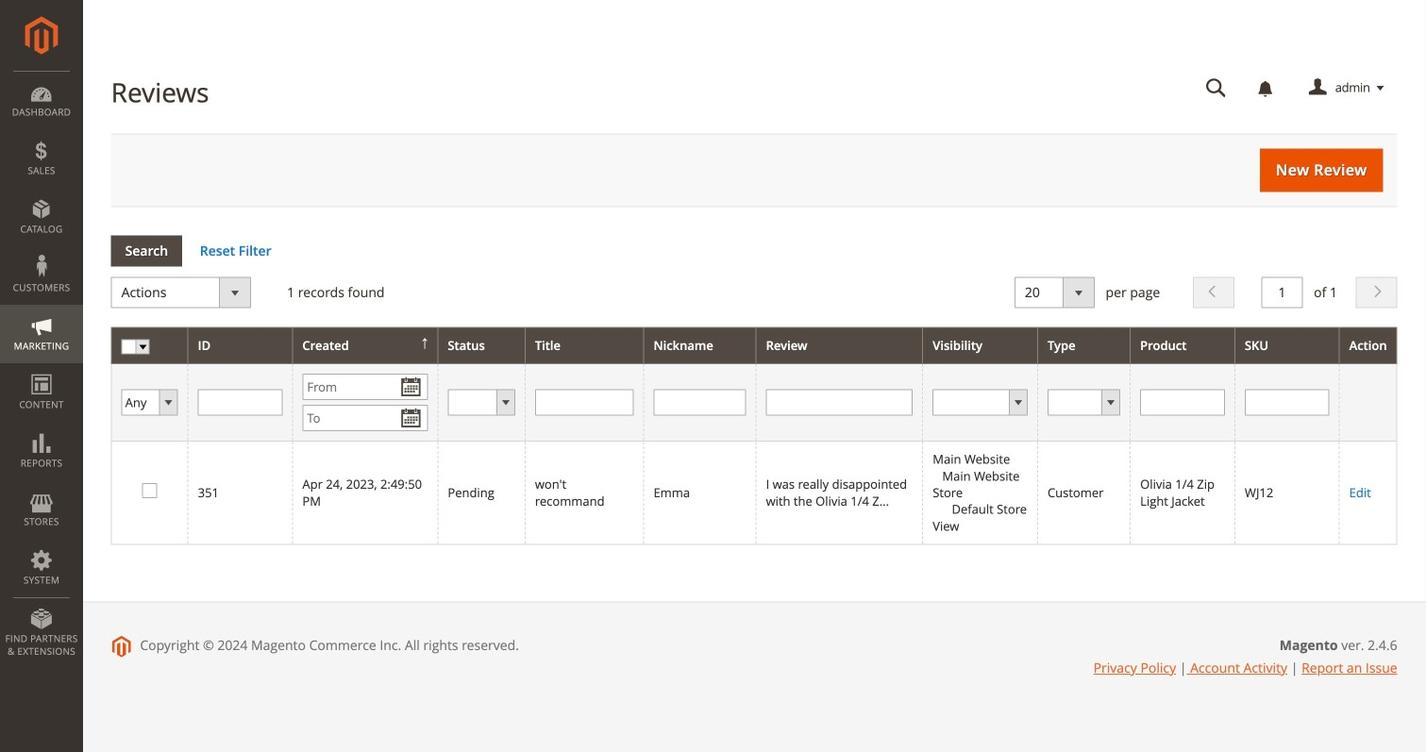 Task type: describe. For each thing, give the bounding box(es) containing it.
magento admin panel image
[[25, 16, 58, 55]]



Task type: locate. For each thing, give the bounding box(es) containing it.
None checkbox
[[142, 484, 154, 496]]

From text field
[[302, 374, 428, 400]]

None text field
[[1193, 72, 1240, 105], [1262, 277, 1303, 308], [535, 390, 634, 416], [654, 390, 746, 416], [1193, 72, 1240, 105], [1262, 277, 1303, 308], [535, 390, 634, 416], [654, 390, 746, 416]]

To text field
[[302, 405, 428, 432]]

menu bar
[[0, 71, 83, 668]]

None text field
[[198, 390, 283, 416], [766, 390, 913, 416], [1141, 390, 1225, 416], [1245, 390, 1330, 416], [198, 390, 283, 416], [766, 390, 913, 416], [1141, 390, 1225, 416], [1245, 390, 1330, 416]]



